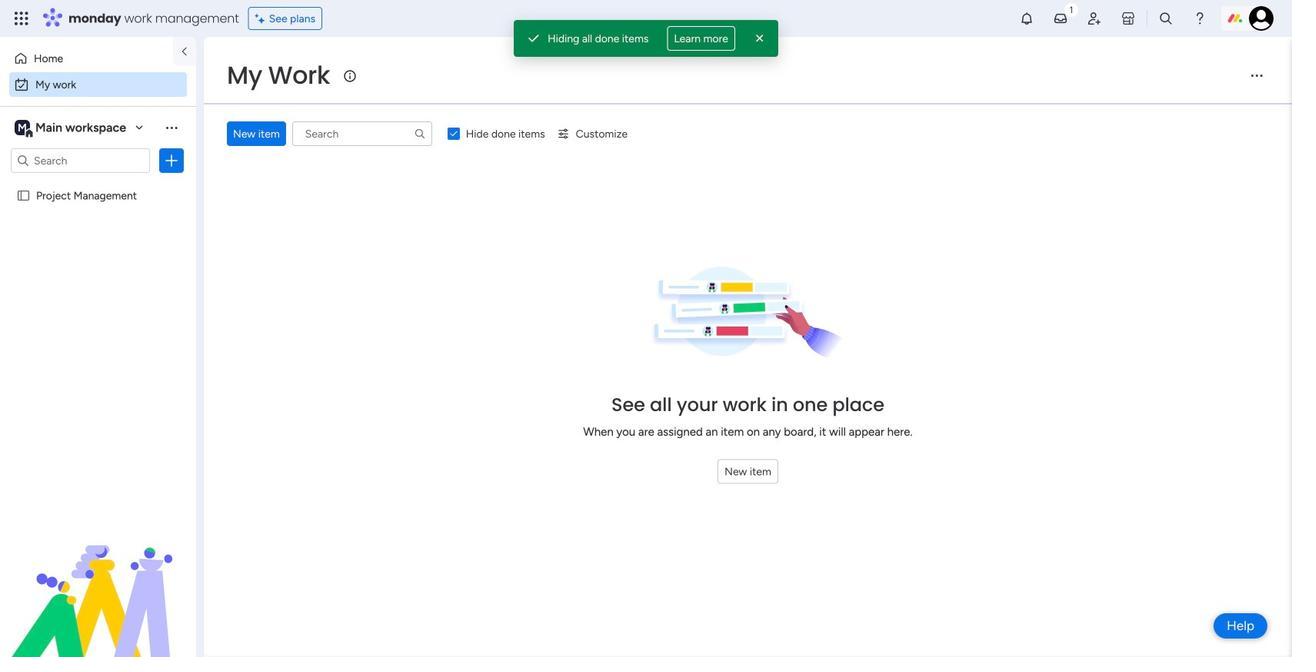 Task type: vqa. For each thing, say whether or not it's contained in the screenshot.
notifications image
yes



Task type: describe. For each thing, give the bounding box(es) containing it.
see plans image
[[255, 10, 269, 27]]

select product image
[[14, 11, 29, 26]]

public board image
[[16, 188, 31, 203]]

gary orlando image
[[1249, 6, 1274, 31]]

notifications image
[[1019, 11, 1034, 26]]

search image
[[414, 128, 426, 140]]

1 image
[[1064, 1, 1078, 18]]

invite members image
[[1087, 11, 1102, 26]]

close image
[[752, 31, 767, 46]]

Filter dashboard by text search field
[[292, 122, 432, 146]]

menu image
[[1249, 68, 1264, 83]]

workspace selection element
[[15, 118, 128, 138]]

options image
[[164, 153, 179, 168]]

monday marketplace image
[[1121, 11, 1136, 26]]

workspace image
[[15, 119, 30, 136]]

welcome to my work feature image image
[[651, 267, 845, 360]]

1 vertical spatial option
[[9, 72, 187, 97]]

2 vertical spatial option
[[0, 182, 196, 185]]

Search in workspace field
[[32, 152, 128, 170]]



Task type: locate. For each thing, give the bounding box(es) containing it.
update feed image
[[1053, 11, 1068, 26]]

lottie animation element
[[0, 502, 196, 658]]

None search field
[[292, 122, 432, 146]]

help image
[[1192, 11, 1207, 26]]

lottie animation image
[[0, 502, 196, 658]]

search everything image
[[1158, 11, 1174, 26]]

workspace options image
[[164, 120, 179, 135]]

option
[[9, 46, 164, 71], [9, 72, 187, 97], [0, 182, 196, 185]]

alert
[[514, 20, 778, 57]]

0 vertical spatial option
[[9, 46, 164, 71]]

list box
[[0, 180, 196, 416]]



